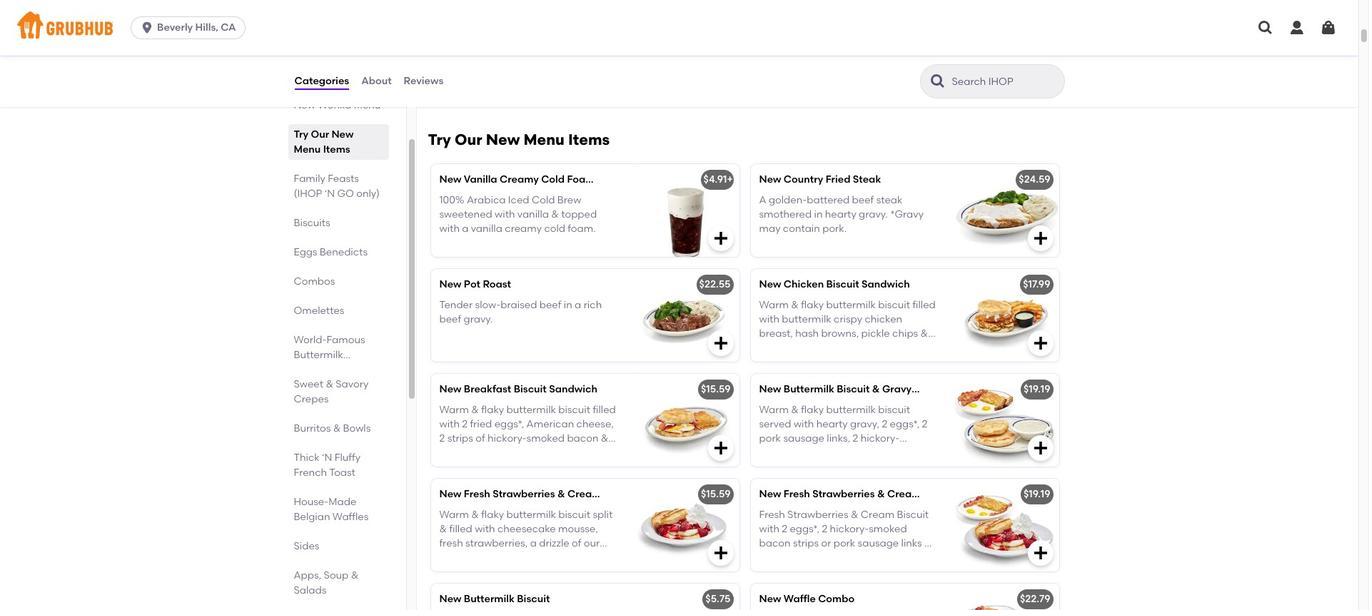 Task type: locate. For each thing, give the bounding box(es) containing it.
2 horizontal spatial topped
[[845, 52, 880, 64]]

0 horizontal spatial biscuit
[[559, 509, 591, 521]]

1 horizontal spatial *gravy
[[891, 208, 924, 221]]

$22.79
[[1020, 594, 1051, 606]]

steak
[[877, 194, 903, 206]]

try our new menu items
[[294, 129, 354, 156], [428, 131, 610, 149]]

beef inside 'a golden-battered beef steak smothered in hearty gravy.  *gravy may contain pork.'
[[852, 194, 874, 206]]

2 gold from the left
[[864, 81, 886, 93]]

bacon inside warm & flaky buttermilk biscuit served with hearty gravy, 2 eggs*, 2 pork sausage links, 2 hickory- smoked bacon strips & hash browns. *gravy may contain pork.
[[800, 447, 831, 460]]

gravy. for hearty
[[859, 208, 888, 221]]

in inside 'a golden-battered beef steak smothered in hearty gravy.  *gravy may contain pork.'
[[814, 208, 823, 221]]

2 $19.19 from the top
[[1024, 489, 1051, 501]]

& up mousse,
[[558, 489, 565, 501]]

smoked inside fresh strawberries & cream biscuit with 2 eggs*, 2 hickory-smoked bacon strips or pork sausage links & hash browns.
[[869, 523, 907, 536]]

new breakfast biscuit sandwich image
[[632, 374, 739, 467]]

apps,
[[294, 570, 322, 582]]

biscuit inside 'warm & flaky buttermilk biscuit split & filled with cheesecake mousse, fresh strawberries, a drizzle of our old-fashioned syrup, whipped topping & powdered sugar.'
[[559, 509, 591, 521]]

1 horizontal spatial sandwich
[[862, 279, 910, 291]]

& up cold
[[552, 208, 559, 221]]

1 vertical spatial combo
[[959, 489, 996, 501]]

creamy
[[500, 174, 539, 186]]

brew inside 100% arabica iced cold brew sweetened with vanilla & topped with a vanilla creamy cold foam.
[[558, 194, 582, 206]]

sandwich for new chicken biscuit sandwich
[[862, 279, 910, 291]]

new inside try our new menu items
[[332, 129, 354, 141]]

strips down links,
[[834, 447, 860, 460]]

warm inside 'warm & flaky buttermilk biscuit split & filled with cheesecake mousse, fresh strawberries, a drizzle of our old-fashioned syrup, whipped topping & powdered sugar.'
[[440, 509, 469, 521]]

2 horizontal spatial buttermilk
[[784, 384, 835, 396]]

pork down served
[[759, 433, 781, 445]]

0 vertical spatial $15.59
[[701, 384, 731, 396]]

new wonka menu
[[294, 99, 381, 111]]

$19.19
[[1024, 384, 1051, 396], [1024, 489, 1051, 501]]

a
[[759, 194, 767, 206]]

0 horizontal spatial *gravy
[[759, 462, 793, 474]]

beef right braised
[[540, 299, 562, 311]]

svg image for new buttermilk biscuit & gravy combo
[[1032, 440, 1049, 457]]

of for scrumdiddlyumptious jr. strawberry hot chocolate image
[[889, 67, 898, 79]]

hot
[[440, 38, 457, 50], [759, 38, 777, 50]]

0 horizontal spatial and
[[523, 81, 542, 93]]

2 horizontal spatial whipped
[[759, 67, 802, 79]]

contain down smothered
[[783, 223, 820, 235]]

1 horizontal spatial hot chocolate flavored with strawberry syrup, topped with whipped topping, a drizzle of chocolate sauce and gold glitter sugar.
[[759, 38, 917, 108]]

1 horizontal spatial brew
[[624, 174, 648, 186]]

new fresh strawberries & cream biscuit combo image
[[952, 479, 1059, 572]]

1 horizontal spatial flaky
[[801, 404, 824, 416]]

0 horizontal spatial pork
[[759, 433, 781, 445]]

new pot roast
[[440, 279, 511, 291]]

0 horizontal spatial warm
[[440, 509, 469, 521]]

cream up split
[[568, 489, 602, 501]]

pork. down battered
[[823, 223, 847, 235]]

warm for warm & flaky buttermilk biscuit split & filled with cheesecake mousse, fresh strawberries, a drizzle of our old-fashioned syrup, whipped topping & powdered sugar.
[[440, 509, 469, 521]]

1 horizontal spatial browns.
[[898, 447, 936, 460]]

whipped inside 'warm & flaky buttermilk biscuit split & filled with cheesecake mousse, fresh strawberries, a drizzle of our old-fashioned syrup, whipped topping & powdered sugar.'
[[545, 552, 587, 565]]

try down reviews "button"
[[428, 131, 451, 149]]

'n left go
[[325, 188, 335, 200]]

1 horizontal spatial try
[[428, 131, 451, 149]]

steak
[[853, 174, 881, 186]]

sugar.
[[440, 96, 469, 108], [759, 96, 789, 108], [542, 567, 571, 579]]

0 horizontal spatial strips
[[793, 538, 819, 550]]

hearty down battered
[[825, 208, 857, 221]]

flaky
[[801, 404, 824, 416], [481, 509, 504, 521]]

2 hot chocolate flavored with strawberry syrup, topped with whipped topping, a drizzle of chocolate sauce and gold glitter sugar. button from the left
[[751, 8, 1059, 108]]

0 vertical spatial combo
[[914, 384, 951, 396]]

1 horizontal spatial strips
[[834, 447, 860, 460]]

0 horizontal spatial bacon
[[759, 538, 791, 550]]

or
[[822, 538, 831, 550]]

contain down links,
[[819, 462, 856, 474]]

1 hot from the left
[[440, 38, 457, 50]]

hot chocolate flavored with strawberry syrup, topped with whipped topping, a drizzle of chocolate sauce and gold glitter sugar. button
[[431, 8, 739, 108], [751, 8, 1059, 108]]

new down topping
[[440, 594, 462, 606]]

fresh inside fresh strawberries & cream biscuit with 2 eggs*, 2 hickory-smoked bacon strips or pork sausage links & hash browns.
[[759, 509, 785, 521]]

new chicken biscuit sandwich image
[[952, 269, 1059, 362]]

gravy. inside 'a golden-battered beef steak smothered in hearty gravy.  *gravy may contain pork.'
[[859, 208, 888, 221]]

0 horizontal spatial topping,
[[484, 67, 525, 79]]

gold
[[544, 81, 566, 93], [864, 81, 886, 93]]

1 horizontal spatial topping,
[[804, 67, 845, 79]]

sausage left links
[[858, 538, 899, 550]]

gravy. down the steak
[[859, 208, 888, 221]]

our down wonka
[[311, 129, 329, 141]]

& down gravy,
[[862, 447, 870, 460]]

0 horizontal spatial hot chocolate flavored with strawberry syrup, topped with whipped topping, a drizzle of chocolate sauce and gold glitter sugar.
[[440, 38, 597, 108]]

*gravy inside warm & flaky buttermilk biscuit served with hearty gravy, 2 eggs*, 2 pork sausage links, 2 hickory- smoked bacon strips & hash browns. *gravy may contain pork.
[[759, 462, 793, 474]]

sugar. for second hot chocolate flavored with strawberry syrup, topped with whipped topping, a drizzle of chocolate sauce and gold glitter sugar. 'button' from the right
[[440, 96, 469, 108]]

& up fresh strawberries & cream biscuit with 2 eggs*, 2 hickory-smoked bacon strips or pork sausage links & hash browns.
[[878, 489, 885, 501]]

1 horizontal spatial pork
[[834, 538, 856, 550]]

0 vertical spatial buttermilk
[[294, 349, 343, 361]]

toast
[[329, 467, 356, 479]]

new up a
[[759, 174, 782, 186]]

browns. up new fresh strawberries & cream biscuit combo
[[898, 447, 936, 460]]

svg image inside beverly hills, ca button
[[140, 21, 154, 35]]

warm up filled
[[440, 509, 469, 521]]

items up foam
[[568, 131, 610, 149]]

french
[[294, 467, 327, 479]]

buttermilk inside 'warm & flaky buttermilk biscuit split & filled with cheesecake mousse, fresh strawberries, a drizzle of our old-fashioned syrup, whipped topping & powdered sugar.'
[[507, 509, 556, 521]]

flaky for hearty
[[801, 404, 824, 416]]

2
[[882, 418, 888, 431], [922, 418, 928, 431], [853, 433, 859, 445], [782, 523, 788, 536], [822, 523, 828, 536]]

strawberries up cheesecake
[[493, 489, 555, 501]]

in down battered
[[814, 208, 823, 221]]

brew right foam
[[624, 174, 648, 186]]

'n right the thick
[[322, 452, 332, 464]]

2 horizontal spatial sugar.
[[759, 96, 789, 108]]

topped for scrumdiddlyumptious strawberry hot chocolate image
[[525, 52, 561, 64]]

vanilla down sweetened
[[471, 223, 503, 235]]

glitter
[[569, 81, 597, 93], [888, 81, 917, 93]]

2 hot chocolate flavored with strawberry syrup, topped with whipped topping, a drizzle of chocolate sauce and gold glitter sugar. from the left
[[759, 38, 917, 108]]

strips left or
[[793, 538, 819, 550]]

1 horizontal spatial eggs*,
[[890, 418, 920, 431]]

1 vertical spatial warm
[[440, 509, 469, 521]]

1 $15.59 from the top
[[701, 384, 731, 396]]

items inside try our new menu items
[[323, 144, 350, 156]]

strawberry for 1st hot chocolate flavored with strawberry syrup, topped with whipped topping, a drizzle of chocolate sauce and gold glitter sugar. 'button' from right
[[759, 52, 811, 64]]

try up family
[[294, 129, 309, 141]]

links,
[[827, 433, 851, 445]]

famous
[[327, 334, 365, 346]]

0 vertical spatial sausage
[[784, 433, 825, 445]]

1 strawberry from the left
[[440, 52, 491, 64]]

1 vertical spatial vanilla
[[471, 223, 503, 235]]

0 horizontal spatial eggs*,
[[790, 523, 820, 536]]

*gravy down served
[[759, 462, 793, 474]]

strawberries for &
[[813, 489, 875, 501]]

flaky down new buttermilk biscuit & gravy combo
[[801, 404, 824, 416]]

new left "breakfast"
[[440, 384, 462, 396]]

fresh for strawberries
[[784, 489, 810, 501]]

vanilla
[[518, 208, 549, 221], [471, 223, 503, 235]]

foam.
[[568, 223, 596, 235]]

warm up served
[[759, 404, 789, 416]]

a inside 'warm & flaky buttermilk biscuit split & filled with cheesecake mousse, fresh strawberries, a drizzle of our old-fashioned syrup, whipped topping & powdered sugar.'
[[530, 538, 537, 550]]

1 vertical spatial bacon
[[759, 538, 791, 550]]

1 vertical spatial buttermilk
[[507, 509, 556, 521]]

0 vertical spatial hash
[[872, 447, 896, 460]]

belgian
[[294, 511, 330, 523]]

0 vertical spatial pork.
[[823, 223, 847, 235]]

scrumdiddlyumptious strawberry hot chocolate image
[[632, 8, 739, 101]]

in left rich
[[564, 299, 573, 311]]

0 vertical spatial smoked
[[759, 447, 798, 460]]

flavored
[[511, 38, 551, 50], [831, 38, 871, 50]]

whipped for 1st hot chocolate flavored with strawberry syrup, topped with whipped topping, a drizzle of chocolate sauce and gold glitter sugar. 'button' from right
[[759, 67, 802, 79]]

svg image
[[1258, 19, 1275, 36], [140, 21, 154, 35], [712, 335, 729, 352], [712, 440, 729, 457]]

0 horizontal spatial may
[[759, 223, 781, 235]]

& down pancakes
[[326, 378, 333, 391]]

flaky inside 'warm & flaky buttermilk biscuit split & filled with cheesecake mousse, fresh strawberries, a drizzle of our old-fashioned syrup, whipped topping & powdered sugar.'
[[481, 509, 504, 521]]

strawberry
[[440, 52, 491, 64], [759, 52, 811, 64]]

topping, for scrumdiddlyumptious strawberry hot chocolate image
[[484, 67, 525, 79]]

new
[[294, 99, 316, 111], [332, 129, 354, 141], [486, 131, 520, 149], [440, 174, 462, 186], [759, 174, 782, 186], [440, 279, 462, 291], [759, 279, 782, 291], [440, 384, 462, 396], [759, 384, 782, 396], [440, 489, 462, 501], [759, 489, 782, 501], [440, 594, 462, 606], [759, 594, 782, 606]]

bowls
[[343, 423, 371, 435]]

0 vertical spatial eggs*,
[[890, 418, 920, 431]]

gravy,
[[851, 418, 880, 431]]

gold for scrumdiddlyumptious strawberry hot chocolate image
[[544, 81, 566, 93]]

flavored for 1st hot chocolate flavored with strawberry syrup, topped with whipped topping, a drizzle of chocolate sauce and gold glitter sugar. 'button' from right
[[831, 38, 871, 50]]

reviews
[[404, 75, 444, 87]]

menu down about at the left top
[[354, 99, 381, 111]]

1 horizontal spatial sauce
[[811, 81, 840, 93]]

new for new chicken biscuit sandwich
[[759, 279, 782, 291]]

hearty inside warm & flaky buttermilk biscuit served with hearty gravy, 2 eggs*, 2 pork sausage links, 2 hickory- smoked bacon strips & hash browns. *gravy may contain pork.
[[817, 418, 848, 431]]

gold for scrumdiddlyumptious jr. strawberry hot chocolate image
[[864, 81, 886, 93]]

1 vertical spatial $15.59
[[701, 489, 731, 501]]

1 horizontal spatial in
[[814, 208, 823, 221]]

new up '100%'
[[440, 174, 462, 186]]

'n inside family feasts (ihop 'n go only)
[[325, 188, 335, 200]]

roast
[[483, 279, 511, 291]]

svg image
[[1289, 19, 1306, 36], [1320, 19, 1338, 36], [712, 230, 729, 247], [1032, 230, 1049, 247], [1032, 335, 1049, 352], [1032, 440, 1049, 457], [712, 545, 729, 562], [1032, 545, 1049, 562]]

with inside warm & flaky buttermilk biscuit served with hearty gravy, 2 eggs*, 2 pork sausage links, 2 hickory- smoked bacon strips & hash browns. *gravy may contain pork.
[[794, 418, 814, 431]]

0 horizontal spatial hash
[[759, 552, 783, 565]]

pork right or
[[834, 538, 856, 550]]

0 vertical spatial browns.
[[898, 447, 936, 460]]

pork. inside 'a golden-battered beef steak smothered in hearty gravy.  *gravy may contain pork.'
[[823, 223, 847, 235]]

cold inside 100% arabica iced cold brew sweetened with vanilla & topped with a vanilla creamy cold foam.
[[532, 194, 555, 206]]

menu up family
[[294, 144, 321, 156]]

0 horizontal spatial strawberry
[[440, 52, 491, 64]]

0 horizontal spatial brew
[[558, 194, 582, 206]]

1 vertical spatial hickory-
[[830, 523, 869, 536]]

1 vertical spatial contain
[[819, 462, 856, 474]]

cream for biscuit
[[888, 489, 921, 501]]

new up filled
[[440, 489, 462, 501]]

1 glitter from the left
[[569, 81, 597, 93]]

smoked down served
[[759, 447, 798, 460]]

new pot roast image
[[632, 269, 739, 362]]

1 horizontal spatial warm
[[759, 404, 789, 416]]

a
[[527, 67, 534, 79], [847, 67, 854, 79], [462, 223, 469, 235], [575, 299, 582, 311], [530, 538, 537, 550]]

flaky inside warm & flaky buttermilk biscuit served with hearty gravy, 2 eggs*, 2 pork sausage links, 2 hickory- smoked bacon strips & hash browns. *gravy may contain pork.
[[801, 404, 824, 416]]

$15.59 for new buttermilk biscuit & gravy combo
[[701, 384, 731, 396]]

2 $15.59 from the top
[[701, 489, 731, 501]]

1 vertical spatial *gravy
[[759, 462, 793, 474]]

items up feasts
[[323, 144, 350, 156]]

1 horizontal spatial strawberry
[[759, 52, 811, 64]]

topped
[[525, 52, 561, 64], [845, 52, 880, 64], [561, 208, 597, 221]]

1 $19.19 from the top
[[1024, 384, 1051, 396]]

main navigation navigation
[[0, 0, 1359, 56]]

vanilla up creamy
[[518, 208, 549, 221]]

hot chocolate flavored with strawberry syrup, topped with whipped topping, a drizzle of chocolate sauce and gold glitter sugar. for second hot chocolate flavored with strawberry syrup, topped with whipped topping, a drizzle of chocolate sauce and gold glitter sugar. 'button' from the right
[[440, 38, 597, 108]]

'n inside thick 'n fluffy french toast
[[322, 452, 332, 464]]

breakfast
[[464, 384, 512, 396]]

sausage inside fresh strawberries & cream biscuit with 2 eggs*, 2 hickory-smoked bacon strips or pork sausage links & hash browns.
[[858, 538, 899, 550]]

2 hot from the left
[[759, 38, 777, 50]]

1 vertical spatial strips
[[793, 538, 819, 550]]

our
[[584, 538, 600, 550]]

1 vertical spatial hearty
[[817, 418, 848, 431]]

1 horizontal spatial gravy.
[[859, 208, 888, 221]]

sandwich for new breakfast biscuit sandwich
[[549, 384, 598, 396]]

svg image for new fresh strawberries & cream biscuit combo
[[1032, 545, 1049, 562]]

try our new menu items up creamy
[[428, 131, 610, 149]]

flaky up strawberries,
[[481, 509, 504, 521]]

0 horizontal spatial buttermilk
[[294, 349, 343, 361]]

$17.99
[[1024, 279, 1051, 291]]

new buttermilk biscuit & gravy combo image
[[952, 374, 1059, 467]]

1 vertical spatial 'n
[[322, 452, 332, 464]]

bacon inside fresh strawberries & cream biscuit with 2 eggs*, 2 hickory-smoked bacon strips or pork sausage links & hash browns.
[[759, 538, 791, 550]]

cold left foam
[[541, 174, 565, 186]]

1 vertical spatial pork.
[[859, 462, 883, 474]]

0 vertical spatial hearty
[[825, 208, 857, 221]]

new down new wonka menu
[[332, 129, 354, 141]]

eggs*, down the gravy
[[890, 418, 920, 431]]

1 horizontal spatial smoked
[[869, 523, 907, 536]]

gravy. for beef
[[464, 313, 493, 326]]

1 horizontal spatial may
[[795, 462, 817, 474]]

new left waffle
[[759, 594, 782, 606]]

1 sauce from the left
[[491, 81, 520, 93]]

0 vertical spatial sandwich
[[862, 279, 910, 291]]

hearty
[[825, 208, 857, 221], [817, 418, 848, 431]]

1 vertical spatial buttermilk
[[784, 384, 835, 396]]

0 horizontal spatial sausage
[[784, 433, 825, 445]]

1 horizontal spatial pork.
[[859, 462, 883, 474]]

benedicts
[[320, 246, 368, 259]]

browns. down or
[[785, 552, 823, 565]]

1 flavored from the left
[[511, 38, 551, 50]]

new for new breakfast biscuit sandwich
[[440, 384, 462, 396]]

wonka
[[318, 99, 352, 111]]

strawberries for flaky
[[493, 489, 555, 501]]

biscuit down the gravy
[[879, 404, 911, 416]]

cream down new fresh strawberries & cream biscuit combo
[[861, 509, 895, 521]]

reviews button
[[403, 56, 444, 107]]

house-made belgian waffles
[[294, 496, 369, 523]]

beverly hills, ca button
[[131, 16, 251, 39]]

2 vertical spatial buttermilk
[[464, 594, 515, 606]]

0 vertical spatial gravy.
[[859, 208, 888, 221]]

1 vertical spatial sausage
[[858, 538, 899, 550]]

strawberries up fresh strawberries & cream biscuit with 2 eggs*, 2 hickory-smoked bacon strips or pork sausage links & hash browns.
[[813, 489, 875, 501]]

new buttermilk biscuit
[[440, 594, 550, 606]]

hickory- down gravy,
[[861, 433, 900, 445]]

new up served
[[759, 384, 782, 396]]

buttermilk inside warm & flaky buttermilk biscuit served with hearty gravy, 2 eggs*, 2 pork sausage links, 2 hickory- smoked bacon strips & hash browns. *gravy may contain pork.
[[827, 404, 876, 416]]

new fresh strawberries & cream biscuit image
[[632, 479, 739, 572]]

new for new country fried steak
[[759, 174, 782, 186]]

new country fried steak image
[[952, 164, 1059, 257]]

2 glitter from the left
[[888, 81, 917, 93]]

hash up new waffle combo
[[759, 552, 783, 565]]

powdered
[[490, 567, 539, 579]]

with
[[553, 38, 574, 50], [873, 38, 893, 50], [563, 52, 583, 64], [883, 52, 903, 64], [495, 208, 515, 221], [440, 223, 460, 235], [794, 418, 814, 431], [475, 523, 495, 536], [759, 523, 780, 536]]

1 vertical spatial $19.19
[[1024, 489, 1051, 501]]

cream inside fresh strawberries & cream biscuit with 2 eggs*, 2 hickory-smoked bacon strips or pork sausage links & hash browns.
[[861, 509, 895, 521]]

warm inside warm & flaky buttermilk biscuit served with hearty gravy, 2 eggs*, 2 pork sausage links, 2 hickory- smoked bacon strips & hash browns. *gravy may contain pork.
[[759, 404, 789, 416]]

sauce
[[491, 81, 520, 93], [811, 81, 840, 93]]

1 vertical spatial in
[[564, 299, 573, 311]]

0 vertical spatial $19.19
[[1024, 384, 1051, 396]]

0 horizontal spatial combo
[[818, 594, 855, 606]]

buttermilk up pancakes
[[294, 349, 343, 361]]

2 horizontal spatial beef
[[852, 194, 874, 206]]

1 and from the left
[[523, 81, 542, 93]]

1 horizontal spatial buttermilk
[[827, 404, 876, 416]]

try inside try our new menu items
[[294, 129, 309, 141]]

1 vertical spatial sandwich
[[549, 384, 598, 396]]

new for new fresh strawberries & cream biscuit combo
[[759, 489, 782, 501]]

syrup, for second hot chocolate flavored with strawberry syrup, topped with whipped topping, a drizzle of chocolate sauce and gold glitter sugar. 'button' from the right
[[494, 52, 523, 64]]

syrup, for 1st hot chocolate flavored with strawberry syrup, topped with whipped topping, a drizzle of chocolate sauce and gold glitter sugar. 'button' from right
[[814, 52, 842, 64]]

beef down tender
[[440, 313, 461, 326]]

strawberries up or
[[788, 509, 849, 521]]

svg image for new chicken biscuit sandwich
[[1032, 335, 1049, 352]]

& up served
[[791, 404, 799, 416]]

1 hot chocolate flavored with strawberry syrup, topped with whipped topping, a drizzle of chocolate sauce and gold glitter sugar. from the left
[[440, 38, 597, 108]]

beef for in
[[540, 299, 562, 311]]

& up filled
[[471, 509, 479, 521]]

0 vertical spatial contain
[[783, 223, 820, 235]]

warm & flaky buttermilk biscuit served with hearty gravy, 2 eggs*, 2 pork sausage links, 2 hickory- smoked bacon strips & hash browns. *gravy may contain pork.
[[759, 404, 936, 474]]

new left 'chicken' at the right top of the page
[[759, 279, 782, 291]]

categories button
[[294, 56, 350, 107]]

0 horizontal spatial sandwich
[[549, 384, 598, 396]]

0 vertical spatial pork
[[759, 433, 781, 445]]

fried
[[826, 174, 851, 186]]

0 horizontal spatial pork.
[[823, 223, 847, 235]]

new for new fresh strawberries & cream biscuit
[[440, 489, 462, 501]]

hearty inside 'a golden-battered beef steak smothered in hearty gravy.  *gravy may contain pork.'
[[825, 208, 857, 221]]

1 horizontal spatial beef
[[540, 299, 562, 311]]

0 horizontal spatial glitter
[[569, 81, 597, 93]]

gravy. inside tender slow-braised beef in a rich beef gravy.
[[464, 313, 493, 326]]

flavored for second hot chocolate flavored with strawberry syrup, topped with whipped topping, a drizzle of chocolate sauce and gold glitter sugar. 'button' from the right
[[511, 38, 551, 50]]

eggs
[[294, 246, 317, 259]]

cold for foam
[[541, 174, 565, 186]]

sausage
[[784, 433, 825, 445], [858, 538, 899, 550]]

2 topping, from the left
[[804, 67, 845, 79]]

buttermilk inside world-famous buttermilk pancakes sweet & savory crepes
[[294, 349, 343, 361]]

2 strawberry from the left
[[759, 52, 811, 64]]

of for scrumdiddlyumptious strawberry hot chocolate image
[[569, 67, 579, 79]]

brew down foam
[[558, 194, 582, 206]]

bacon left or
[[759, 538, 791, 550]]

strawberry for second hot chocolate flavored with strawberry syrup, topped with whipped topping, a drizzle of chocolate sauce and gold glitter sugar. 'button' from the right
[[440, 52, 491, 64]]

1 topping, from the left
[[484, 67, 525, 79]]

$19.19 for new buttermilk biscuit & gravy combo
[[1024, 384, 1051, 396]]

0 vertical spatial hickory-
[[861, 433, 900, 445]]

hash down gravy,
[[872, 447, 896, 460]]

biscuit up mousse,
[[559, 509, 591, 521]]

hearty up links,
[[817, 418, 848, 431]]

warm for warm & flaky buttermilk biscuit served with hearty gravy, 2 eggs*, 2 pork sausage links, 2 hickory- smoked bacon strips & hash browns. *gravy may contain pork.
[[759, 404, 789, 416]]

0 vertical spatial in
[[814, 208, 823, 221]]

&
[[552, 208, 559, 221], [326, 378, 333, 391], [872, 384, 880, 396], [791, 404, 799, 416], [333, 423, 341, 435], [862, 447, 870, 460], [558, 489, 565, 501], [878, 489, 885, 501], [471, 509, 479, 521], [851, 509, 859, 521], [440, 523, 447, 536], [925, 538, 932, 550], [480, 567, 488, 579], [351, 570, 359, 582]]

contain inside warm & flaky buttermilk biscuit served with hearty gravy, 2 eggs*, 2 pork sausage links, 2 hickory- smoked bacon strips & hash browns. *gravy may contain pork.
[[819, 462, 856, 474]]

$4.91 +
[[704, 174, 733, 186]]

new for new pot roast
[[440, 279, 462, 291]]

2 and from the left
[[843, 81, 862, 93]]

hickory- inside fresh strawberries & cream biscuit with 2 eggs*, 2 hickory-smoked bacon strips or pork sausage links & hash browns.
[[830, 523, 869, 536]]

pork
[[759, 433, 781, 445], [834, 538, 856, 550]]

2 horizontal spatial menu
[[524, 131, 565, 149]]

our up vanilla
[[455, 131, 482, 149]]

drizzle for scrumdiddlyumptious strawberry hot chocolate image
[[536, 67, 567, 79]]

old-
[[440, 552, 461, 565]]

strawberries
[[493, 489, 555, 501], [813, 489, 875, 501], [788, 509, 849, 521]]

bacon down links,
[[800, 447, 831, 460]]

$5.75
[[706, 594, 731, 606]]

1 horizontal spatial buttermilk
[[464, 594, 515, 606]]

gravy. down the slow-
[[464, 313, 493, 326]]

buttermilk up gravy,
[[827, 404, 876, 416]]

and for scrumdiddlyumptious jr. strawberry hot chocolate image
[[843, 81, 862, 93]]

1 horizontal spatial bacon
[[800, 447, 831, 460]]

1 horizontal spatial and
[[843, 81, 862, 93]]

buttermilk up cheesecake
[[507, 509, 556, 521]]

may
[[759, 223, 781, 235], [795, 462, 817, 474]]

1 vertical spatial may
[[795, 462, 817, 474]]

cold down new vanilla creamy cold foam cold brew
[[532, 194, 555, 206]]

sauce for 1st hot chocolate flavored with strawberry syrup, topped with whipped topping, a drizzle of chocolate sauce and gold glitter sugar. 'button' from right
[[811, 81, 840, 93]]

1 horizontal spatial glitter
[[888, 81, 917, 93]]

hot chocolate flavored with strawberry syrup, topped with whipped topping, a drizzle of chocolate sauce and gold glitter sugar.
[[440, 38, 597, 108], [759, 38, 917, 108]]

0 horizontal spatial flaky
[[481, 509, 504, 521]]

buttermilk up served
[[784, 384, 835, 396]]

hot chocolate flavored with strawberry syrup, topped with whipped topping, a drizzle of chocolate sauce and gold glitter sugar. for 1st hot chocolate flavored with strawberry syrup, topped with whipped topping, a drizzle of chocolate sauce and gold glitter sugar. 'button' from right
[[759, 38, 917, 108]]

new buttermilk biscuit & gravy combo
[[759, 384, 951, 396]]

buttermilk down "powdered"
[[464, 594, 515, 606]]

new buttermilk biscuit image
[[632, 584, 739, 611]]

1 vertical spatial beef
[[540, 299, 562, 311]]

our
[[311, 129, 329, 141], [455, 131, 482, 149]]

new down served
[[759, 489, 782, 501]]

eggs*, inside warm & flaky buttermilk biscuit served with hearty gravy, 2 eggs*, 2 pork sausage links, 2 hickory- smoked bacon strips & hash browns. *gravy may contain pork.
[[890, 418, 920, 431]]

pancakes
[[294, 364, 341, 376]]

pork. up new fresh strawberries & cream biscuit combo
[[859, 462, 883, 474]]

1 horizontal spatial sugar.
[[542, 567, 571, 579]]

0 vertical spatial flaky
[[801, 404, 824, 416]]

0 horizontal spatial beef
[[440, 313, 461, 326]]

& right links
[[925, 538, 932, 550]]

$15.59
[[701, 384, 731, 396], [701, 489, 731, 501]]

feasts
[[328, 173, 359, 185]]

beef down steak
[[852, 194, 874, 206]]

1 vertical spatial brew
[[558, 194, 582, 206]]

2 flavored from the left
[[831, 38, 871, 50]]

& right the 'soup'
[[351, 570, 359, 582]]

svg image for new vanilla creamy cold foam cold brew
[[712, 230, 729, 247]]

*gravy
[[891, 208, 924, 221], [759, 462, 793, 474]]

hickory- up or
[[830, 523, 869, 536]]

sausage down served
[[784, 433, 825, 445]]

2 sauce from the left
[[811, 81, 840, 93]]

*gravy down the steak
[[891, 208, 924, 221]]

about
[[361, 75, 392, 87]]

buttermilk
[[827, 404, 876, 416], [507, 509, 556, 521]]

beef
[[852, 194, 874, 206], [540, 299, 562, 311], [440, 313, 461, 326]]

new up tender
[[440, 279, 462, 291]]

eggs*, up new waffle combo
[[790, 523, 820, 536]]

1 gold from the left
[[544, 81, 566, 93]]

arabica
[[467, 194, 506, 206]]

cream up links
[[888, 489, 921, 501]]

try our new menu items down wonka
[[294, 129, 354, 156]]

& left the bowls
[[333, 423, 341, 435]]

1 horizontal spatial items
[[568, 131, 610, 149]]

new down categories
[[294, 99, 316, 111]]

sauce for second hot chocolate flavored with strawberry syrup, topped with whipped topping, a drizzle of chocolate sauce and gold glitter sugar. 'button' from the right
[[491, 81, 520, 93]]

1 horizontal spatial hash
[[872, 447, 896, 460]]

biscuit inside warm & flaky buttermilk biscuit served with hearty gravy, 2 eggs*, 2 pork sausage links, 2 hickory- smoked bacon strips & hash browns. *gravy may contain pork.
[[879, 404, 911, 416]]

smoked up links
[[869, 523, 907, 536]]

menu up new vanilla creamy cold foam cold brew
[[524, 131, 565, 149]]

new waffle combo image
[[952, 584, 1059, 611]]



Task type: describe. For each thing, give the bounding box(es) containing it.
family feasts (ihop 'n go only)
[[294, 173, 380, 200]]

search icon image
[[929, 73, 947, 90]]

iced
[[508, 194, 530, 206]]

browns. inside fresh strawberries & cream biscuit with 2 eggs*, 2 hickory-smoked bacon strips or pork sausage links & hash browns.
[[785, 552, 823, 565]]

$15.59 for new fresh strawberries & cream biscuit combo
[[701, 489, 731, 501]]

new vanilla creamy cold foam cold brew image
[[632, 164, 739, 257]]

new vanilla creamy cold foam cold brew
[[440, 174, 648, 186]]

split
[[593, 509, 613, 521]]

& down new fresh strawberries & cream biscuit combo
[[851, 509, 859, 521]]

biscuit for mousse,
[[559, 509, 591, 521]]

salads
[[294, 585, 327, 597]]

beef for steak
[[852, 194, 874, 206]]

may inside warm & flaky buttermilk biscuit served with hearty gravy, 2 eggs*, 2 pork sausage links, 2 hickory- smoked bacon strips & hash browns. *gravy may contain pork.
[[795, 462, 817, 474]]

flaky for filled
[[481, 509, 504, 521]]

go
[[337, 188, 354, 200]]

buttermilk for links,
[[827, 404, 876, 416]]

eggs benedicts
[[294, 246, 368, 259]]

menu inside try our new menu items
[[294, 144, 321, 156]]

Search IHOP search field
[[951, 75, 1060, 89]]

with inside 'warm & flaky buttermilk biscuit split & filled with cheesecake mousse, fresh strawberries, a drizzle of our old-fashioned syrup, whipped topping & powdered sugar.'
[[475, 523, 495, 536]]

of inside 'warm & flaky buttermilk biscuit split & filled with cheesecake mousse, fresh strawberries, a drizzle of our old-fashioned syrup, whipped topping & powdered sugar.'
[[572, 538, 582, 550]]

drizzle inside 'warm & flaky buttermilk biscuit split & filled with cheesecake mousse, fresh strawberries, a drizzle of our old-fashioned syrup, whipped topping & powdered sugar.'
[[539, 538, 570, 550]]

2 vertical spatial beef
[[440, 313, 461, 326]]

tender
[[440, 299, 473, 311]]

1 horizontal spatial menu
[[354, 99, 381, 111]]

warm & flaky buttermilk biscuit split & filled with cheesecake mousse, fresh strawberries, a drizzle of our old-fashioned syrup, whipped topping & powdered sugar.
[[440, 509, 613, 579]]

syrup, inside 'warm & flaky buttermilk biscuit split & filled with cheesecake mousse, fresh strawberries, a drizzle of our old-fashioned syrup, whipped topping & powdered sugar.'
[[514, 552, 542, 565]]

new up creamy
[[486, 131, 520, 149]]

burritos & bowls
[[294, 423, 371, 435]]

cheesecake
[[498, 523, 556, 536]]

cream for biscuit
[[568, 489, 602, 501]]

pork inside fresh strawberries & cream biscuit with 2 eggs*, 2 hickory-smoked bacon strips or pork sausage links & hash browns.
[[834, 538, 856, 550]]

hearty for battered
[[825, 208, 857, 221]]

mousse,
[[558, 523, 598, 536]]

& down fashioned
[[480, 567, 488, 579]]

served
[[759, 418, 792, 431]]

tender slow-braised beef in a rich beef gravy.
[[440, 299, 602, 326]]

apps, soup & salads
[[294, 570, 359, 597]]

strawberries,
[[466, 538, 528, 550]]

sausage inside warm & flaky buttermilk biscuit served with hearty gravy, 2 eggs*, 2 pork sausage links, 2 hickory- smoked bacon strips & hash browns. *gravy may contain pork.
[[784, 433, 825, 445]]

world-
[[294, 334, 327, 346]]

new breakfast biscuit sandwich
[[440, 384, 598, 396]]

burritos
[[294, 423, 331, 435]]

new country fried steak
[[759, 174, 881, 186]]

buttermilk for drizzle
[[507, 509, 556, 521]]

a golden-battered beef steak smothered in hearty gravy.  *gravy may contain pork.
[[759, 194, 924, 235]]

glitter for scrumdiddlyumptious jr. strawberry hot chocolate image
[[888, 81, 917, 93]]

new waffle combo
[[759, 594, 855, 606]]

browns. inside warm & flaky buttermilk biscuit served with hearty gravy, 2 eggs*, 2 pork sausage links, 2 hickory- smoked bacon strips & hash browns. *gravy may contain pork.
[[898, 447, 936, 460]]

our inside try our new menu items
[[311, 129, 329, 141]]

only)
[[357, 188, 380, 200]]

new fresh strawberries & cream biscuit combo
[[759, 489, 996, 501]]

& up fresh in the bottom of the page
[[440, 523, 447, 536]]

hickory- inside warm & flaky buttermilk biscuit served with hearty gravy, 2 eggs*, 2 pork sausage links, 2 hickory- smoked bacon strips & hash browns. *gravy may contain pork.
[[861, 433, 900, 445]]

svg image for new fresh strawberries & cream biscuit
[[712, 545, 729, 562]]

house-
[[294, 496, 329, 508]]

buttermilk for new buttermilk biscuit
[[464, 594, 515, 606]]

hash inside fresh strawberries & cream biscuit with 2 eggs*, 2 hickory-smoked bacon strips or pork sausage links & hash browns.
[[759, 552, 783, 565]]

sweet
[[294, 378, 324, 391]]

biscuit inside fresh strawberries & cream biscuit with 2 eggs*, 2 hickory-smoked bacon strips or pork sausage links & hash browns.
[[897, 509, 929, 521]]

$19.19 for new fresh strawberries & cream biscuit combo
[[1024, 489, 1051, 501]]

braised
[[501, 299, 537, 311]]

waffle
[[784, 594, 816, 606]]

& inside apps, soup & salads
[[351, 570, 359, 582]]

smoked inside warm & flaky buttermilk biscuit served with hearty gravy, 2 eggs*, 2 pork sausage links, 2 hickory- smoked bacon strips & hash browns. *gravy may contain pork.
[[759, 447, 798, 460]]

country
[[784, 174, 824, 186]]

$22.55
[[700, 279, 731, 291]]

0 vertical spatial brew
[[624, 174, 648, 186]]

1 horizontal spatial combo
[[914, 384, 951, 396]]

omelettes
[[294, 305, 344, 317]]

cold for brew
[[532, 194, 555, 206]]

new for new buttermilk biscuit
[[440, 594, 462, 606]]

links
[[902, 538, 922, 550]]

gravy
[[883, 384, 912, 396]]

made
[[329, 496, 357, 508]]

drizzle for scrumdiddlyumptious jr. strawberry hot chocolate image
[[856, 67, 887, 79]]

topped inside 100% arabica iced cold brew sweetened with vanilla & topped with a vanilla creamy cold foam.
[[561, 208, 597, 221]]

foam
[[567, 174, 595, 186]]

family
[[294, 173, 326, 185]]

in inside tender slow-braised beef in a rich beef gravy.
[[564, 299, 573, 311]]

biscuit for eggs*,
[[879, 404, 911, 416]]

pork inside warm & flaky buttermilk biscuit served with hearty gravy, 2 eggs*, 2 pork sausage links, 2 hickory- smoked bacon strips & hash browns. *gravy may contain pork.
[[759, 433, 781, 445]]

beverly
[[157, 21, 193, 34]]

and for scrumdiddlyumptious strawberry hot chocolate image
[[523, 81, 542, 93]]

svg image for new country fried steak
[[1032, 230, 1049, 247]]

savory
[[336, 378, 369, 391]]

fluffy
[[335, 452, 361, 464]]

glitter for scrumdiddlyumptious strawberry hot chocolate image
[[569, 81, 597, 93]]

100%
[[440, 194, 465, 206]]

filled
[[449, 523, 473, 536]]

rich
[[584, 299, 602, 311]]

1 horizontal spatial vanilla
[[518, 208, 549, 221]]

combos
[[294, 276, 335, 288]]

a inside tender slow-braised beef in a rich beef gravy.
[[575, 299, 582, 311]]

0 horizontal spatial try our new menu items
[[294, 129, 354, 156]]

sweetened
[[440, 208, 493, 221]]

chicken
[[784, 279, 824, 291]]

1 horizontal spatial our
[[455, 131, 482, 149]]

100% arabica iced cold brew sweetened with vanilla & topped with a vanilla creamy cold foam.
[[440, 194, 597, 235]]

about button
[[361, 56, 392, 107]]

fashioned
[[461, 552, 511, 565]]

$4.91
[[704, 174, 727, 186]]

creamy
[[505, 223, 542, 235]]

whipped for second hot chocolate flavored with strawberry syrup, topped with whipped topping, a drizzle of chocolate sauce and gold glitter sugar. 'button' from the right
[[440, 67, 482, 79]]

new for new waffle combo
[[759, 594, 782, 606]]

topped for scrumdiddlyumptious jr. strawberry hot chocolate image
[[845, 52, 880, 64]]

sides
[[294, 541, 320, 553]]

pork. inside warm & flaky buttermilk biscuit served with hearty gravy, 2 eggs*, 2 pork sausage links, 2 hickory- smoked bacon strips & hash browns. *gravy may contain pork.
[[859, 462, 883, 474]]

contain inside 'a golden-battered beef steak smothered in hearty gravy.  *gravy may contain pork.'
[[783, 223, 820, 235]]

hills,
[[195, 21, 218, 34]]

new for new wonka menu
[[294, 99, 316, 111]]

new fresh strawberries & cream biscuit
[[440, 489, 637, 501]]

2 vertical spatial combo
[[818, 594, 855, 606]]

new for new buttermilk biscuit & gravy combo
[[759, 384, 782, 396]]

& inside world-famous buttermilk pancakes sweet & savory crepes
[[326, 378, 333, 391]]

categories
[[295, 75, 349, 87]]

fresh strawberries & cream biscuit with 2 eggs*, 2 hickory-smoked bacon strips or pork sausage links & hash browns.
[[759, 509, 932, 565]]

slow-
[[475, 299, 501, 311]]

sugar. inside 'warm & flaky buttermilk biscuit split & filled with cheesecake mousse, fresh strawberries, a drizzle of our old-fashioned syrup, whipped topping & powdered sugar.'
[[542, 567, 571, 579]]

thick 'n fluffy french toast
[[294, 452, 361, 479]]

eggs*, inside fresh strawberries & cream biscuit with 2 eggs*, 2 hickory-smoked bacon strips or pork sausage links & hash browns.
[[790, 523, 820, 536]]

hot for second hot chocolate flavored with strawberry syrup, topped with whipped topping, a drizzle of chocolate sauce and gold glitter sugar. 'button' from the right
[[440, 38, 457, 50]]

a inside 100% arabica iced cold brew sweetened with vanilla & topped with a vanilla creamy cold foam.
[[462, 223, 469, 235]]

& left the gravy
[[872, 384, 880, 396]]

+
[[727, 174, 733, 186]]

with inside fresh strawberries & cream biscuit with 2 eggs*, 2 hickory-smoked bacon strips or pork sausage links & hash browns.
[[759, 523, 780, 536]]

topping
[[440, 567, 478, 579]]

topping, for scrumdiddlyumptious jr. strawberry hot chocolate image
[[804, 67, 845, 79]]

vanilla
[[464, 174, 497, 186]]

thick
[[294, 452, 320, 464]]

strips inside fresh strawberries & cream biscuit with 2 eggs*, 2 hickory-smoked bacon strips or pork sausage links & hash browns.
[[793, 538, 819, 550]]

fresh for &
[[464, 489, 490, 501]]

soup
[[324, 570, 349, 582]]

beverly hills, ca
[[157, 21, 236, 34]]

new chicken biscuit sandwich
[[759, 279, 910, 291]]

2 horizontal spatial combo
[[959, 489, 996, 501]]

buttermilk for new buttermilk biscuit & gravy combo
[[784, 384, 835, 396]]

cold right foam
[[598, 174, 621, 186]]

*gravy inside 'a golden-battered beef steak smothered in hearty gravy.  *gravy may contain pork.'
[[891, 208, 924, 221]]

1 hot chocolate flavored with strawberry syrup, topped with whipped topping, a drizzle of chocolate sauce and gold glitter sugar. button from the left
[[431, 8, 739, 108]]

& inside 100% arabica iced cold brew sweetened with vanilla & topped with a vanilla creamy cold foam.
[[552, 208, 559, 221]]

pot
[[464, 279, 481, 291]]

1 horizontal spatial try our new menu items
[[428, 131, 610, 149]]

hash inside warm & flaky buttermilk biscuit served with hearty gravy, 2 eggs*, 2 pork sausage links, 2 hickory- smoked bacon strips & hash browns. *gravy may contain pork.
[[872, 447, 896, 460]]

sugar. for 1st hot chocolate flavored with strawberry syrup, topped with whipped topping, a drizzle of chocolate sauce and gold glitter sugar. 'button' from right
[[759, 96, 789, 108]]

may inside 'a golden-battered beef steak smothered in hearty gravy.  *gravy may contain pork.'
[[759, 223, 781, 235]]

scrumdiddlyumptious jr. strawberry hot chocolate image
[[952, 8, 1059, 101]]

hearty for flaky
[[817, 418, 848, 431]]

golden-
[[769, 194, 807, 206]]

cold
[[544, 223, 566, 235]]

strips inside warm & flaky buttermilk biscuit served with hearty gravy, 2 eggs*, 2 pork sausage links, 2 hickory- smoked bacon strips & hash browns. *gravy may contain pork.
[[834, 447, 860, 460]]

new for new vanilla creamy cold foam cold brew
[[440, 174, 462, 186]]

crepes
[[294, 393, 329, 406]]

strawberries inside fresh strawberries & cream biscuit with 2 eggs*, 2 hickory-smoked bacon strips or pork sausage links & hash browns.
[[788, 509, 849, 521]]

0 horizontal spatial vanilla
[[471, 223, 503, 235]]

hot for 1st hot chocolate flavored with strawberry syrup, topped with whipped topping, a drizzle of chocolate sauce and gold glitter sugar. 'button' from right
[[759, 38, 777, 50]]

biscuits
[[294, 217, 330, 229]]



Task type: vqa. For each thing, say whether or not it's contained in the screenshot.
Partner with us 'us'
no



